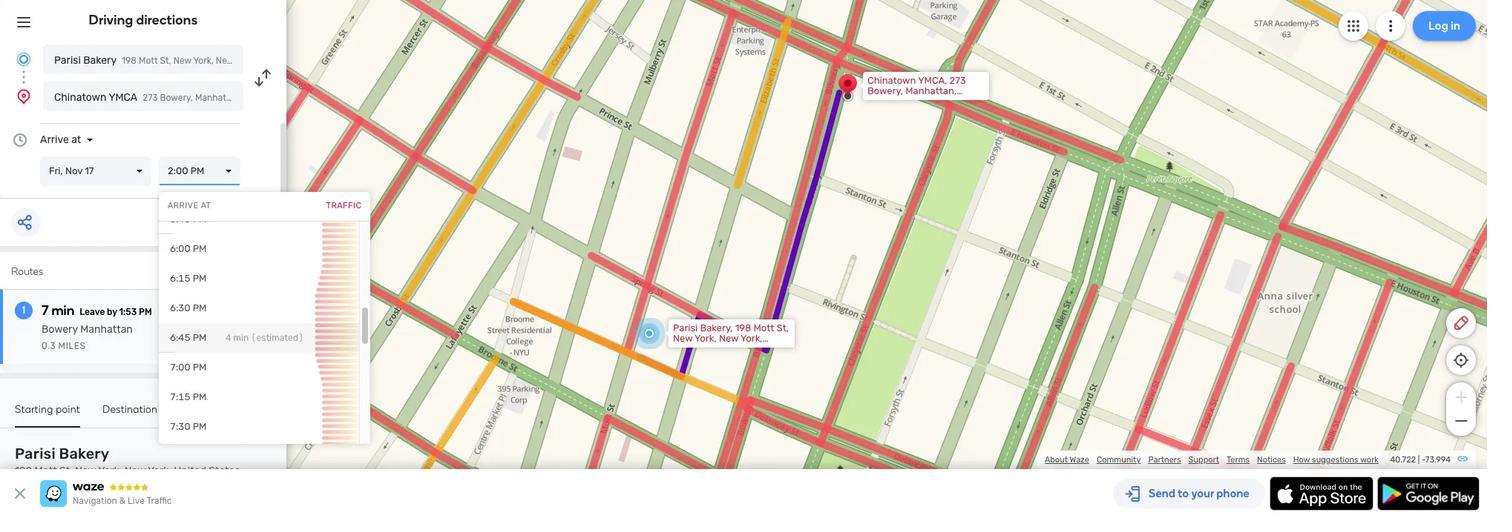 Task type: locate. For each thing, give the bounding box(es) containing it.
73.994
[[1426, 456, 1451, 465]]

routes
[[11, 266, 43, 278]]

pm inside option
[[193, 392, 207, 403]]

bowery, inside chinatown ymca, 273 bowery, manhattan, united states
[[868, 85, 903, 96]]

states inside parisi bakery, 198 mott st, new york, new york, united states
[[705, 344, 735, 355]]

how
[[1293, 456, 1310, 465]]

mott
[[139, 56, 158, 66], [754, 323, 774, 334], [35, 465, 57, 478]]

198 up x image
[[15, 465, 32, 478]]

mott down driving directions
[[139, 56, 158, 66]]

link image
[[1457, 453, 1469, 465]]

parisi right the 'current location' icon
[[54, 54, 81, 67]]

arrive
[[40, 134, 69, 146], [168, 201, 199, 211]]

about waze link
[[1045, 456, 1089, 465]]

bakery down point
[[59, 445, 109, 463]]

273
[[950, 75, 966, 86], [143, 93, 158, 103]]

273 right ymca,
[[950, 75, 966, 86]]

york,
[[193, 56, 214, 66], [236, 56, 256, 66], [695, 333, 717, 344], [741, 333, 763, 344], [98, 465, 122, 478], [148, 465, 172, 478]]

pm inside option
[[193, 451, 207, 462]]

0 horizontal spatial st,
[[59, 465, 73, 478]]

1 horizontal spatial 273
[[950, 75, 966, 86]]

starting
[[15, 404, 53, 416]]

chinatown ymca, 273 bowery, manhattan, united states
[[868, 75, 966, 107]]

pm for 7:15 pm
[[193, 392, 207, 403]]

arrive at up 5:45 pm
[[168, 201, 211, 211]]

1 vertical spatial chinatown
[[54, 91, 106, 104]]

0 horizontal spatial bowery,
[[160, 93, 193, 103]]

manhattan, inside chinatown ymca 273 bowery, manhattan, united states
[[195, 93, 242, 103]]

manhattan, inside chinatown ymca, 273 bowery, manhattan, united states
[[906, 85, 957, 96]]

chinatown for ymca
[[54, 91, 106, 104]]

1 vertical spatial parisi
[[673, 323, 698, 334]]

driving directions
[[89, 12, 198, 28]]

zoom out image
[[1452, 413, 1471, 430]]

x image
[[11, 485, 29, 503]]

pm right '6:30'
[[193, 303, 207, 314]]

1 horizontal spatial manhattan,
[[906, 85, 957, 96]]

0 horizontal spatial 198
[[15, 465, 32, 478]]

1 vertical spatial st,
[[777, 323, 789, 334]]

198
[[122, 56, 137, 66], [735, 323, 751, 334], [15, 465, 32, 478]]

pencil image
[[1452, 315, 1470, 332]]

chinatown for ymca,
[[868, 75, 916, 86]]

pm right 1:53
[[139, 307, 152, 318]]

pm right 7:00
[[193, 362, 207, 373]]

0 vertical spatial chinatown
[[868, 75, 916, 86]]

bowery, inside chinatown ymca 273 bowery, manhattan, united states
[[160, 93, 193, 103]]

0 vertical spatial arrive
[[40, 134, 69, 146]]

273 inside chinatown ymca, 273 bowery, manhattan, united states
[[950, 75, 966, 86]]

min inside 6:45 pm option
[[233, 333, 249, 344]]

manhattan, for ymca,
[[906, 85, 957, 96]]

0 vertical spatial 273
[[950, 75, 966, 86]]

1 horizontal spatial at
[[201, 201, 211, 211]]

0 vertical spatial bakery
[[83, 54, 117, 67]]

bakery down driving
[[83, 54, 117, 67]]

1 vertical spatial arrive at
[[168, 201, 211, 211]]

terms link
[[1227, 456, 1250, 465]]

273 right ymca
[[143, 93, 158, 103]]

1 horizontal spatial chinatown
[[868, 75, 916, 86]]

40.722
[[1390, 456, 1416, 465]]

0 vertical spatial mott
[[139, 56, 158, 66]]

traffic
[[326, 201, 362, 211], [147, 497, 172, 507]]

4
[[226, 333, 231, 344]]

6:30
[[170, 303, 190, 314]]

st, right bakery,
[[777, 323, 789, 334]]

bowery,
[[868, 85, 903, 96], [160, 93, 193, 103]]

|
[[1418, 456, 1420, 465]]

0 horizontal spatial arrive at
[[40, 134, 81, 146]]

198 up ymca
[[122, 56, 137, 66]]

manhattan,
[[906, 85, 957, 96], [195, 93, 242, 103]]

united
[[258, 56, 286, 66], [244, 93, 272, 103], [868, 96, 897, 107], [673, 344, 703, 355], [174, 465, 206, 478]]

1 horizontal spatial 198
[[122, 56, 137, 66]]

bowery, left ymca,
[[868, 85, 903, 96]]

chinatown left ymca,
[[868, 75, 916, 86]]

pm inside list box
[[190, 166, 204, 177]]

mott right bakery,
[[754, 323, 774, 334]]

united inside chinatown ymca 273 bowery, manhattan, united states
[[244, 93, 272, 103]]

1 horizontal spatial bowery,
[[868, 85, 903, 96]]

2 horizontal spatial mott
[[754, 323, 774, 334]]

mott inside parisi bakery, 198 mott st, new york, new york, united states
[[754, 323, 774, 334]]

bakery
[[83, 54, 117, 67], [59, 445, 109, 463]]

waze
[[1070, 456, 1089, 465]]

pm
[[190, 166, 204, 177], [193, 214, 207, 225], [193, 243, 207, 255], [193, 273, 207, 284], [193, 303, 207, 314], [139, 307, 152, 318], [193, 332, 207, 344], [193, 362, 207, 373], [193, 392, 207, 403], [193, 422, 207, 433], [193, 451, 207, 462]]

&
[[119, 497, 126, 507]]

198 inside parisi bakery, 198 mott st, new york, new york, united states
[[735, 323, 751, 334]]

0.3
[[42, 341, 56, 352]]

0 horizontal spatial mott
[[35, 465, 57, 478]]

parisi bakery 198 mott st, new york, new york, united states
[[54, 54, 315, 67], [15, 445, 240, 478]]

1 horizontal spatial mott
[[139, 56, 158, 66]]

st, up chinatown ymca 273 bowery, manhattan, united states
[[160, 56, 171, 66]]

united inside chinatown ymca, 273 bowery, manhattan, united states
[[868, 96, 897, 107]]

273 for ymca,
[[950, 75, 966, 86]]

arrive up 5:45
[[168, 201, 199, 211]]

how suggestions work link
[[1293, 456, 1379, 465]]

2 horizontal spatial 198
[[735, 323, 751, 334]]

driving
[[89, 12, 133, 28]]

arrive up fri,
[[40, 134, 69, 146]]

min right 7
[[51, 303, 74, 319]]

1
[[22, 304, 25, 317]]

1 horizontal spatial arrive
[[168, 201, 199, 211]]

pm right 2:00
[[190, 166, 204, 177]]

1 vertical spatial 198
[[735, 323, 751, 334]]

1 vertical spatial mott
[[754, 323, 774, 334]]

bowery manhattan 0.3 miles
[[42, 324, 133, 352]]

0 horizontal spatial 273
[[143, 93, 158, 103]]

destination
[[102, 404, 158, 416]]

arrive at up fri,
[[40, 134, 81, 146]]

pm right 6:00
[[193, 243, 207, 255]]

st, down 'starting point' button
[[59, 465, 73, 478]]

pm right 6:45
[[193, 332, 207, 344]]

1 vertical spatial 273
[[143, 93, 158, 103]]

1 vertical spatial at
[[201, 201, 211, 211]]

273 inside chinatown ymca 273 bowery, manhattan, united states
[[143, 93, 158, 103]]

about waze community partners support terms notices how suggestions work
[[1045, 456, 1379, 465]]

1 vertical spatial arrive
[[168, 201, 199, 211]]

0 vertical spatial at
[[71, 134, 81, 146]]

7:30 pm
[[170, 422, 207, 433]]

chinatown inside chinatown ymca, 273 bowery, manhattan, united states
[[868, 75, 916, 86]]

at
[[71, 134, 81, 146], [201, 201, 211, 211]]

at up nov
[[71, 134, 81, 146]]

pm inside 7 min leave by 1:53 pm
[[139, 307, 152, 318]]

min
[[51, 303, 74, 319], [233, 333, 249, 344]]

pm right 7:15 at left
[[193, 392, 207, 403]]

pm for 7:30 pm
[[193, 422, 207, 433]]

7:00 pm option
[[159, 353, 359, 383]]

1 vertical spatial bakery
[[59, 445, 109, 463]]

live
[[128, 497, 145, 507]]

leave
[[80, 307, 105, 318]]

6:15
[[170, 273, 190, 284]]

0 horizontal spatial arrive
[[40, 134, 69, 146]]

7:45 pm
[[170, 451, 207, 462]]

2 vertical spatial parisi
[[15, 445, 56, 463]]

1 horizontal spatial traffic
[[326, 201, 362, 211]]

location image
[[15, 88, 33, 105]]

arrive at
[[40, 134, 81, 146], [168, 201, 211, 211]]

7:00 pm
[[170, 362, 207, 373]]

0 horizontal spatial manhattan,
[[195, 93, 242, 103]]

0 horizontal spatial traffic
[[147, 497, 172, 507]]

parisi down 'starting point' button
[[15, 445, 56, 463]]

pm right the 7:30
[[193, 422, 207, 433]]

0 horizontal spatial min
[[51, 303, 74, 319]]

0 horizontal spatial chinatown
[[54, 91, 106, 104]]

7:15
[[170, 392, 190, 403]]

st,
[[160, 56, 171, 66], [777, 323, 789, 334], [59, 465, 73, 478]]

at up 5:45 pm
[[201, 201, 211, 211]]

5:45 pm option
[[159, 205, 359, 235]]

min right 4
[[233, 333, 249, 344]]

7:15 pm option
[[159, 383, 359, 413]]

parisi
[[54, 54, 81, 67], [673, 323, 698, 334], [15, 445, 56, 463]]

pm for 6:00 pm
[[193, 243, 207, 255]]

pm for 2:00 pm
[[190, 166, 204, 177]]

6:30 pm option
[[159, 294, 359, 324]]

7 min leave by 1:53 pm
[[42, 303, 152, 319]]

terms
[[1227, 456, 1250, 465]]

2 vertical spatial mott
[[35, 465, 57, 478]]

chinatown left ymca
[[54, 91, 106, 104]]

mott down 'starting point' button
[[35, 465, 57, 478]]

198 right bakery,
[[735, 323, 751, 334]]

parisi bakery 198 mott st, new york, new york, united states up &
[[15, 445, 240, 478]]

0 vertical spatial min
[[51, 303, 74, 319]]

pm right 5:45
[[193, 214, 207, 225]]

0 vertical spatial st,
[[160, 56, 171, 66]]

1 horizontal spatial arrive at
[[168, 201, 211, 211]]

parisi bakery 198 mott st, new york, new york, united states up chinatown ymca 273 bowery, manhattan, united states
[[54, 54, 315, 67]]

notices
[[1257, 456, 1286, 465]]

bowery, right ymca
[[160, 93, 193, 103]]

2 horizontal spatial st,
[[777, 323, 789, 334]]

new
[[173, 56, 191, 66], [216, 56, 234, 66], [673, 333, 693, 344], [719, 333, 739, 344], [75, 465, 96, 478], [125, 465, 146, 478]]

fri, nov 17
[[49, 166, 94, 177]]

(estimated)
[[251, 333, 304, 344]]

parisi left bakery,
[[673, 323, 698, 334]]

1 horizontal spatial min
[[233, 333, 249, 344]]

1 vertical spatial min
[[233, 333, 249, 344]]

pm right 7:45
[[193, 451, 207, 462]]

0 horizontal spatial at
[[71, 134, 81, 146]]

chinatown ymca 273 bowery, manhattan, united states
[[54, 91, 301, 104]]

suggestions
[[1312, 456, 1359, 465]]

chinatown
[[868, 75, 916, 86], [54, 91, 106, 104]]

states
[[288, 56, 315, 66], [274, 93, 301, 103], [900, 96, 929, 107], [705, 344, 735, 355], [209, 465, 240, 478]]

pm inside "option"
[[193, 362, 207, 373]]

st, inside parisi bakery, 198 mott st, new york, new york, united states
[[777, 323, 789, 334]]

min for 4
[[233, 333, 249, 344]]

1:53
[[119, 307, 137, 318]]

pm right 6:15
[[193, 273, 207, 284]]

6:15 pm
[[170, 273, 207, 284]]

6:00 pm option
[[159, 235, 359, 264]]



Task type: describe. For each thing, give the bounding box(es) containing it.
6:15 pm option
[[159, 264, 359, 294]]

17
[[85, 166, 94, 177]]

starting point button
[[15, 404, 80, 428]]

fri,
[[49, 166, 63, 177]]

ymca,
[[918, 75, 947, 86]]

0 vertical spatial arrive at
[[40, 134, 81, 146]]

navigation & live traffic
[[73, 497, 172, 507]]

7:45
[[170, 451, 190, 462]]

6:30 pm
[[170, 303, 207, 314]]

united inside parisi bakery, 198 mott st, new york, new york, united states
[[673, 344, 703, 355]]

2 vertical spatial st,
[[59, 465, 73, 478]]

directions
[[136, 12, 198, 28]]

2:00
[[168, 166, 188, 177]]

starting point
[[15, 404, 80, 416]]

min for 7
[[51, 303, 74, 319]]

7:45 pm option
[[159, 442, 359, 472]]

0 vertical spatial parisi bakery 198 mott st, new york, new york, united states
[[54, 54, 315, 67]]

parisi bakery, 198 mott st, new york, new york, united states
[[673, 323, 789, 355]]

partners
[[1148, 456, 1181, 465]]

community
[[1097, 456, 1141, 465]]

states inside chinatown ymca, 273 bowery, manhattan, united states
[[900, 96, 929, 107]]

1 horizontal spatial st,
[[160, 56, 171, 66]]

partners link
[[1148, 456, 1181, 465]]

states inside chinatown ymca 273 bowery, manhattan, united states
[[274, 93, 301, 103]]

2:00 pm
[[168, 166, 204, 177]]

2:00 pm list box
[[159, 157, 240, 186]]

bakery,
[[700, 323, 733, 334]]

6:00 pm
[[170, 243, 207, 255]]

6:45 pm option
[[159, 324, 359, 353]]

miles
[[58, 341, 86, 352]]

parisi inside parisi bakery, 198 mott st, new york, new york, united states
[[673, 323, 698, 334]]

manhattan
[[80, 324, 133, 336]]

parisi inside parisi bakery 198 mott st, new york, new york, united states
[[15, 445, 56, 463]]

2 vertical spatial 198
[[15, 465, 32, 478]]

ymca
[[109, 91, 137, 104]]

40.722 | -73.994
[[1390, 456, 1451, 465]]

1 vertical spatial parisi bakery 198 mott st, new york, new york, united states
[[15, 445, 240, 478]]

support link
[[1189, 456, 1219, 465]]

manhattan, for ymca
[[195, 93, 242, 103]]

6:45 pm
[[170, 332, 207, 344]]

7:00
[[170, 362, 190, 373]]

clock image
[[11, 131, 29, 149]]

1 vertical spatial traffic
[[147, 497, 172, 507]]

zoom in image
[[1452, 389, 1471, 407]]

about
[[1045, 456, 1068, 465]]

current location image
[[15, 50, 33, 68]]

nov
[[65, 166, 82, 177]]

0 vertical spatial 198
[[122, 56, 137, 66]]

notices link
[[1257, 456, 1286, 465]]

by
[[107, 307, 117, 318]]

5:45
[[170, 214, 190, 225]]

pm for 6:30 pm
[[193, 303, 207, 314]]

point
[[56, 404, 80, 416]]

pm for 6:45 pm
[[193, 332, 207, 344]]

bowery
[[42, 324, 78, 336]]

support
[[1189, 456, 1219, 465]]

navigation
[[73, 497, 117, 507]]

7:30
[[170, 422, 190, 433]]

7:15 pm
[[170, 392, 207, 403]]

bowery, for ymca,
[[868, 85, 903, 96]]

0 vertical spatial traffic
[[326, 201, 362, 211]]

7
[[42, 303, 49, 319]]

pm for 7:45 pm
[[193, 451, 207, 462]]

0 vertical spatial parisi
[[54, 54, 81, 67]]

4 min (estimated)
[[226, 333, 304, 344]]

pm for 5:45 pm
[[193, 214, 207, 225]]

7:30 pm option
[[159, 413, 359, 442]]

bowery, for ymca
[[160, 93, 193, 103]]

5:45 pm
[[170, 214, 207, 225]]

273 for ymca
[[143, 93, 158, 103]]

pm for 6:15 pm
[[193, 273, 207, 284]]

work
[[1361, 456, 1379, 465]]

destination button
[[102, 404, 158, 427]]

fri, nov 17 list box
[[40, 157, 151, 186]]

community link
[[1097, 456, 1141, 465]]

-
[[1422, 456, 1426, 465]]

pm for 7:00 pm
[[193, 362, 207, 373]]

6:00
[[170, 243, 190, 255]]

6:45
[[170, 332, 190, 344]]



Task type: vqa. For each thing, say whether or not it's contained in the screenshot.
273 in the CHINATOWN YMCA 273 BOWERY, MANHATTAN, UNITED STATES
yes



